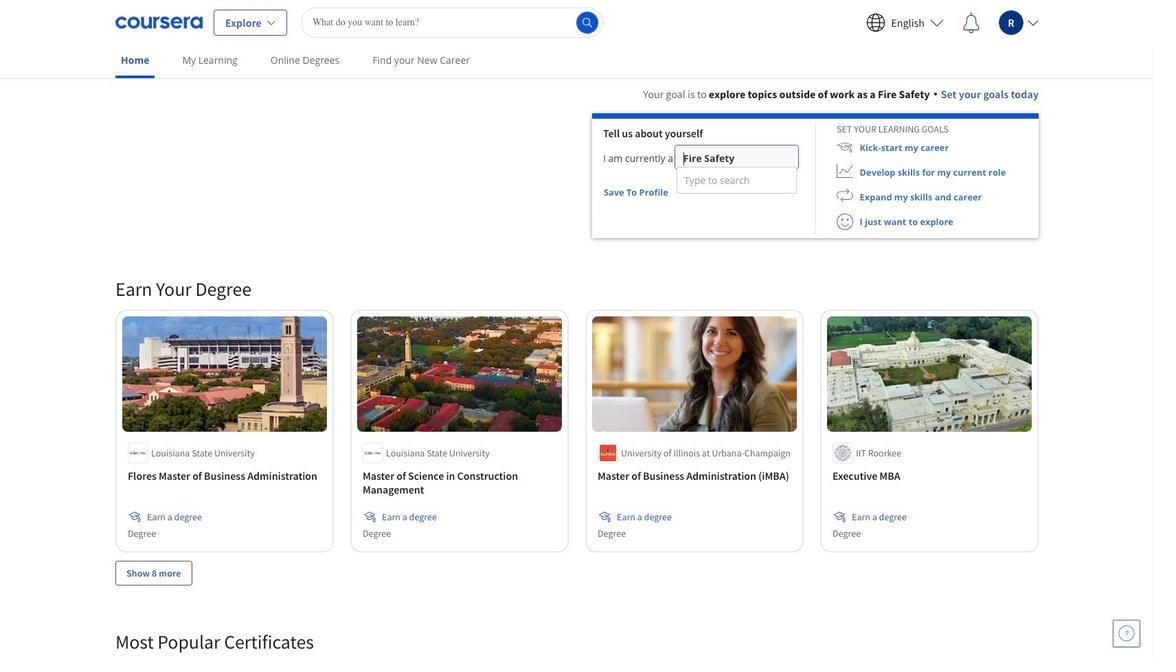 Task type: locate. For each thing, give the bounding box(es) containing it.
help center image
[[1119, 626, 1135, 642]]

status
[[669, 192, 676, 195]]

main content
[[0, 69, 1154, 662]]

coursera image
[[115, 11, 203, 33]]

None search field
[[301, 7, 603, 37]]

None text field
[[684, 147, 790, 174]]

Occupation field
[[677, 147, 797, 174]]



Task type: vqa. For each thing, say whether or not it's contained in the screenshot.
"Occupation" "field"
yes



Task type: describe. For each thing, give the bounding box(es) containing it.
What do you want to learn? text field
[[301, 7, 603, 37]]

earn your degree collection element
[[107, 255, 1047, 608]]



